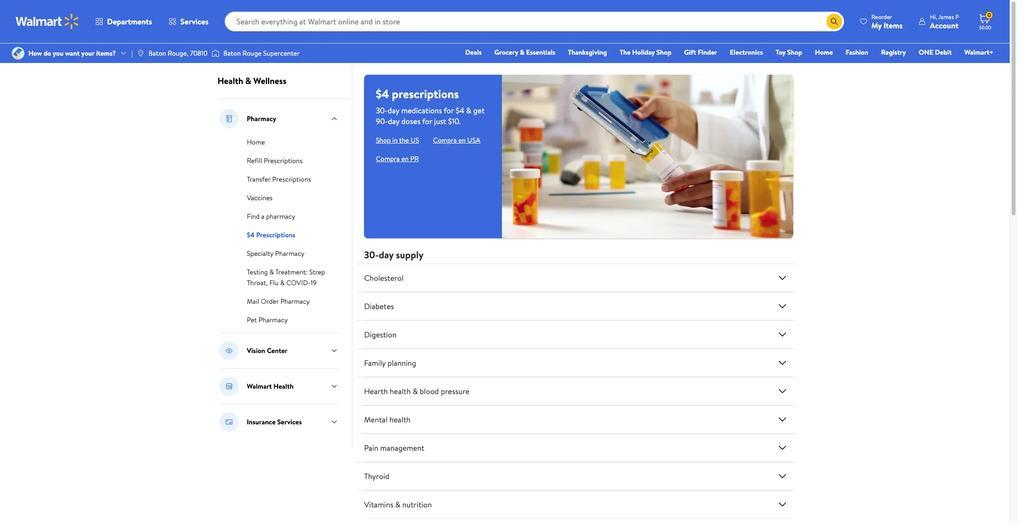 Task type: locate. For each thing, give the bounding box(es) containing it.
pharmacy down the order
[[259, 315, 288, 325]]

$10.
[[448, 116, 461, 127]]

pet pharmacy
[[247, 315, 288, 325]]

compra for compra en pr
[[376, 154, 400, 164]]

for right medications
[[444, 105, 454, 116]]

&
[[520, 47, 525, 57], [246, 75, 252, 87], [466, 105, 472, 116], [270, 268, 274, 277], [280, 278, 285, 288], [413, 386, 418, 397], [396, 500, 401, 511]]

Walmart Site-Wide search field
[[225, 12, 845, 31]]

1 vertical spatial prescriptions
[[272, 175, 311, 184]]

usa
[[468, 135, 481, 145]]

0 vertical spatial en
[[459, 135, 466, 145]]

how do you want your items?
[[28, 48, 116, 58]]

prescriptions up transfer prescriptions link
[[264, 156, 303, 166]]

vision center
[[247, 346, 288, 356]]

19
[[311, 278, 317, 288]]

1 horizontal spatial home
[[816, 47, 834, 57]]

account
[[931, 20, 959, 31]]

you
[[53, 48, 64, 58]]

walmart+
[[965, 47, 994, 57]]

0 vertical spatial $4
[[376, 86, 389, 102]]

1 horizontal spatial baton
[[223, 48, 241, 58]]

 image for baton
[[137, 49, 145, 57]]

& right vitamins
[[396, 500, 401, 511]]

mail
[[247, 297, 259, 307]]

0 vertical spatial compra
[[433, 135, 457, 145]]

thyroid image
[[777, 471, 789, 483]]

$4 for prescriptions
[[376, 86, 389, 102]]

pain management
[[364, 443, 425, 454]]

30- up cholesterol
[[364, 248, 379, 262]]

$4 left get
[[456, 105, 465, 116]]

us
[[411, 135, 419, 145]]

30-day supply
[[364, 248, 424, 262]]

shop in the us link
[[376, 135, 419, 145]]

compra
[[433, 135, 457, 145], [376, 154, 400, 164]]

your
[[81, 48, 95, 58]]

the
[[620, 47, 631, 57]]

walmart
[[247, 382, 272, 392]]

$4 up 90-
[[376, 86, 389, 102]]

pharmacy
[[247, 114, 276, 124], [275, 249, 305, 259], [281, 297, 310, 307], [259, 315, 288, 325]]

testing
[[247, 268, 268, 277]]

home
[[816, 47, 834, 57], [247, 137, 265, 147]]

pet
[[247, 315, 257, 325]]

blood
[[420, 386, 439, 397]]

for left just
[[423, 116, 433, 127]]

 image right |
[[137, 49, 145, 57]]

pet pharmacy link
[[247, 314, 288, 325]]

2 baton from the left
[[223, 48, 241, 58]]

shop left in
[[376, 135, 391, 145]]

compra en usa link
[[433, 135, 481, 145]]

compra en pr link
[[376, 154, 419, 164]]

0 horizontal spatial home
[[247, 137, 265, 147]]

1 vertical spatial en
[[402, 154, 409, 164]]

2 vertical spatial $4
[[247, 230, 255, 240]]

1 horizontal spatial en
[[459, 135, 466, 145]]

1 baton from the left
[[149, 48, 166, 58]]

0
[[988, 11, 992, 19]]

diabetes
[[364, 301, 394, 312]]

& inside grocery & essentials link
[[520, 47, 525, 57]]

0 horizontal spatial en
[[402, 154, 409, 164]]

1 vertical spatial compra
[[376, 154, 400, 164]]

home down search icon
[[816, 47, 834, 57]]

baton left rouge on the left top of page
[[223, 48, 241, 58]]

baton for baton rouge supercenter
[[223, 48, 241, 58]]

compra down just
[[433, 135, 457, 145]]

health for mental
[[390, 415, 411, 425]]

0 vertical spatial home
[[816, 47, 834, 57]]

for
[[444, 105, 454, 116], [423, 116, 433, 127]]

management
[[380, 443, 425, 454]]

baton rouge, 70810
[[149, 48, 208, 58]]

1 horizontal spatial $4
[[376, 86, 389, 102]]

center
[[267, 346, 288, 356]]

prescriptions
[[264, 156, 303, 166], [272, 175, 311, 184], [256, 230, 296, 240]]

$4 down find
[[247, 230, 255, 240]]

0 vertical spatial 30-
[[376, 105, 388, 116]]

1 horizontal spatial compra
[[433, 135, 457, 145]]

0 horizontal spatial home link
[[247, 136, 265, 147]]

en
[[459, 135, 466, 145], [402, 154, 409, 164]]

toy shop link
[[772, 47, 807, 58]]

2 horizontal spatial shop
[[788, 47, 803, 57]]

thyroid
[[364, 471, 390, 482]]

gift finder link
[[680, 47, 722, 58]]

0 horizontal spatial  image
[[12, 47, 24, 60]]

compra down in
[[376, 154, 400, 164]]

0 horizontal spatial services
[[181, 16, 209, 27]]

pharmacy down covid-
[[281, 297, 310, 307]]

1 vertical spatial home
[[247, 137, 265, 147]]

health
[[390, 386, 411, 397], [390, 415, 411, 425]]

0 vertical spatial health
[[218, 75, 243, 87]]

1 vertical spatial $4
[[456, 105, 465, 116]]

home link up refill
[[247, 136, 265, 147]]

testing & treatment: strep throat, flu & covid-19 link
[[247, 267, 325, 288]]

prescriptions down refill prescriptions
[[272, 175, 311, 184]]

& inside $4 prescriptions 30-day medications for $4 & get 90-day doses for just $10.
[[466, 105, 472, 116]]

debit
[[936, 47, 952, 57]]

1 vertical spatial health
[[274, 382, 294, 392]]

1 horizontal spatial services
[[277, 418, 302, 427]]

rouge,
[[168, 48, 189, 58]]

family
[[364, 358, 386, 369]]

mental health
[[364, 415, 411, 425]]

find a pharmacy
[[247, 212, 295, 222]]

0 horizontal spatial baton
[[149, 48, 166, 58]]

 image
[[212, 48, 219, 58]]

home link
[[811, 47, 838, 58], [247, 136, 265, 147]]

& left get
[[466, 105, 472, 116]]

1 horizontal spatial  image
[[137, 49, 145, 57]]

health right the mental
[[390, 415, 411, 425]]

health down rouge on the left top of page
[[218, 75, 243, 87]]

services
[[181, 16, 209, 27], [277, 418, 302, 427]]

0 vertical spatial prescriptions
[[264, 156, 303, 166]]

health for hearth
[[390, 386, 411, 397]]

1 vertical spatial health
[[390, 415, 411, 425]]

0 horizontal spatial shop
[[376, 135, 391, 145]]

health right walmart
[[274, 382, 294, 392]]

en left pr
[[402, 154, 409, 164]]

0 horizontal spatial $4
[[247, 230, 255, 240]]

0 vertical spatial health
[[390, 386, 411, 397]]

2 vertical spatial prescriptions
[[256, 230, 296, 240]]

do
[[44, 48, 51, 58]]

deals
[[466, 47, 482, 57]]

departments
[[107, 16, 152, 27]]

compra en usa
[[433, 135, 481, 145]]

services inside dropdown button
[[181, 16, 209, 27]]

0 horizontal spatial for
[[423, 116, 433, 127]]

home link down search icon
[[811, 47, 838, 58]]

walmart image
[[16, 14, 79, 29]]

$4 prescriptions
[[247, 230, 296, 240]]

p
[[956, 12, 960, 21]]

1 vertical spatial services
[[277, 418, 302, 427]]

0 horizontal spatial health
[[218, 75, 243, 87]]

rouge
[[243, 48, 262, 58]]

0 vertical spatial services
[[181, 16, 209, 27]]

0 horizontal spatial compra
[[376, 154, 400, 164]]

covid-
[[286, 278, 311, 288]]

holiday
[[633, 47, 655, 57]]

prescriptions up specialty pharmacy link
[[256, 230, 296, 240]]

health right hearth on the bottom left of page
[[390, 386, 411, 397]]

services up 70810
[[181, 16, 209, 27]]

prescriptions for refill prescriptions
[[264, 156, 303, 166]]

digestion image
[[777, 329, 789, 341]]

hearth health & blood pressure
[[364, 386, 470, 397]]

day
[[388, 105, 400, 116], [388, 116, 400, 127], [379, 248, 394, 262]]

shop right holiday
[[657, 47, 672, 57]]

services right insurance
[[277, 418, 302, 427]]

shop inside the holiday shop link
[[657, 47, 672, 57]]

 image left how
[[12, 47, 24, 60]]

shop right toy
[[788, 47, 803, 57]]

find a pharmacy link
[[247, 211, 295, 222]]

medications
[[402, 105, 442, 116]]

1 horizontal spatial shop
[[657, 47, 672, 57]]

thanksgiving link
[[564, 47, 612, 58]]

prescriptions
[[392, 86, 459, 102]]

home up refill
[[247, 137, 265, 147]]

compra en pr
[[376, 154, 419, 164]]

vaccines link
[[247, 192, 273, 203]]

en left usa
[[459, 135, 466, 145]]

 image
[[12, 47, 24, 60], [137, 49, 145, 57]]

cholesterol
[[364, 273, 404, 284]]

vitamins & nutrition
[[364, 500, 432, 511]]

fashion link
[[842, 47, 873, 58]]

& right grocery
[[520, 47, 525, 57]]

reorder my items
[[872, 12, 903, 31]]

30-
[[376, 105, 388, 116], [364, 248, 379, 262]]

refill
[[247, 156, 262, 166]]

30- left doses in the top of the page
[[376, 105, 388, 116]]

1 horizontal spatial home link
[[811, 47, 838, 58]]

pharmacy right pharmacy icon
[[247, 114, 276, 124]]

baton left rouge,
[[149, 48, 166, 58]]



Task type: vqa. For each thing, say whether or not it's contained in the screenshot.
right Shop
yes



Task type: describe. For each thing, give the bounding box(es) containing it.
1 horizontal spatial for
[[444, 105, 454, 116]]

refill prescriptions link
[[247, 155, 303, 166]]

shop inside toy shop link
[[788, 47, 803, 57]]

supercenter
[[263, 48, 300, 58]]

digestion
[[364, 330, 397, 340]]

want
[[65, 48, 80, 58]]

& left blood
[[413, 386, 418, 397]]

throat,
[[247, 278, 268, 288]]

& left wellness
[[246, 75, 252, 87]]

transfer prescriptions
[[247, 175, 311, 184]]

departments button
[[87, 10, 160, 33]]

wellness
[[254, 75, 287, 87]]

vitamins
[[364, 500, 394, 511]]

vision center image
[[220, 341, 239, 361]]

2 horizontal spatial $4
[[456, 105, 465, 116]]

electronics
[[730, 47, 764, 57]]

deals link
[[461, 47, 486, 58]]

grocery & essentials link
[[490, 47, 560, 58]]

items?
[[96, 48, 116, 58]]

pharmacy up treatment:
[[275, 249, 305, 259]]

grocery & essentials
[[495, 47, 556, 57]]

insurance services
[[247, 418, 302, 427]]

specialty pharmacy
[[247, 249, 305, 259]]

insurance
[[247, 418, 276, 427]]

$4 for prescriptions
[[247, 230, 255, 240]]

hearth
[[364, 386, 388, 397]]

treatment:
[[276, 268, 308, 277]]

Search search field
[[225, 12, 845, 31]]

supply
[[396, 248, 424, 262]]

mental health image
[[777, 414, 789, 426]]

doses
[[402, 116, 421, 127]]

one debit link
[[915, 47, 957, 58]]

one
[[919, 47, 934, 57]]

fashion
[[846, 47, 869, 57]]

essentials
[[526, 47, 556, 57]]

diabetes image
[[777, 301, 789, 312]]

0 $0.00
[[980, 11, 992, 31]]

|
[[132, 48, 133, 58]]

registry
[[882, 47, 907, 57]]

nutrition
[[403, 500, 432, 511]]

hi, james p account
[[931, 12, 960, 31]]

prescriptions for transfer prescriptions
[[272, 175, 311, 184]]

hi,
[[931, 12, 938, 21]]

order
[[261, 297, 279, 307]]

$4 prescriptions 30-day medications for $4 & get 90-day doses for just $10.
[[376, 86, 485, 127]]

90-
[[376, 116, 388, 127]]

mail order pharmacy
[[247, 297, 310, 307]]

strep
[[309, 268, 325, 277]]

thanksgiving
[[568, 47, 607, 57]]

$0.00
[[980, 24, 992, 31]]

vitamins & nutrition image
[[777, 499, 789, 511]]

transfer prescriptions link
[[247, 174, 311, 184]]

70810
[[190, 48, 208, 58]]

en for pr
[[402, 154, 409, 164]]

baton for baton rouge, 70810
[[149, 48, 166, 58]]

get
[[474, 105, 485, 116]]

the holiday shop
[[620, 47, 672, 57]]

gift finder
[[685, 47, 718, 57]]

walmart health
[[247, 382, 294, 392]]

gift
[[685, 47, 697, 57]]

baton rouge supercenter
[[223, 48, 300, 58]]

$4 prescriptions link
[[247, 229, 296, 240]]

pain
[[364, 443, 379, 454]]

& up the flu
[[270, 268, 274, 277]]

hearth health & blood pressure image
[[777, 386, 789, 398]]

1 horizontal spatial health
[[274, 382, 294, 392]]

find
[[247, 212, 260, 222]]

mail order pharmacy link
[[247, 296, 310, 307]]

compra for compra en usa
[[433, 135, 457, 145]]

flu
[[270, 278, 279, 288]]

electronics link
[[726, 47, 768, 58]]

a
[[261, 212, 265, 222]]

transfer
[[247, 175, 271, 184]]

& right the flu
[[280, 278, 285, 288]]

 image for how
[[12, 47, 24, 60]]

1 vertical spatial 30-
[[364, 248, 379, 262]]

james
[[939, 12, 955, 21]]

30- inside $4 prescriptions 30-day medications for $4 & get 90-day doses for just $10.
[[376, 105, 388, 116]]

the
[[399, 135, 409, 145]]

vaccines
[[247, 193, 273, 203]]

toy
[[776, 47, 786, 57]]

specialty pharmacy link
[[247, 248, 305, 259]]

items
[[884, 20, 903, 31]]

cholesterol image
[[777, 272, 789, 284]]

pressure
[[441, 386, 470, 397]]

reorder
[[872, 12, 893, 21]]

en for usa
[[459, 135, 466, 145]]

search icon image
[[831, 18, 839, 25]]

walmart insurance services image
[[220, 413, 239, 432]]

1 vertical spatial home link
[[247, 136, 265, 147]]

pr
[[411, 154, 419, 164]]

walmart health image
[[220, 377, 239, 397]]

my
[[872, 20, 882, 31]]

family planning image
[[777, 357, 789, 369]]

shop in the us
[[376, 135, 419, 145]]

refill prescriptions
[[247, 156, 303, 166]]

pain management image
[[777, 443, 789, 454]]

registry link
[[877, 47, 911, 58]]

0 vertical spatial home link
[[811, 47, 838, 58]]

prescriptions for $4 prescriptions
[[256, 230, 296, 240]]

grocery
[[495, 47, 519, 57]]

pharmacy image
[[220, 109, 239, 129]]

how
[[28, 48, 42, 58]]



